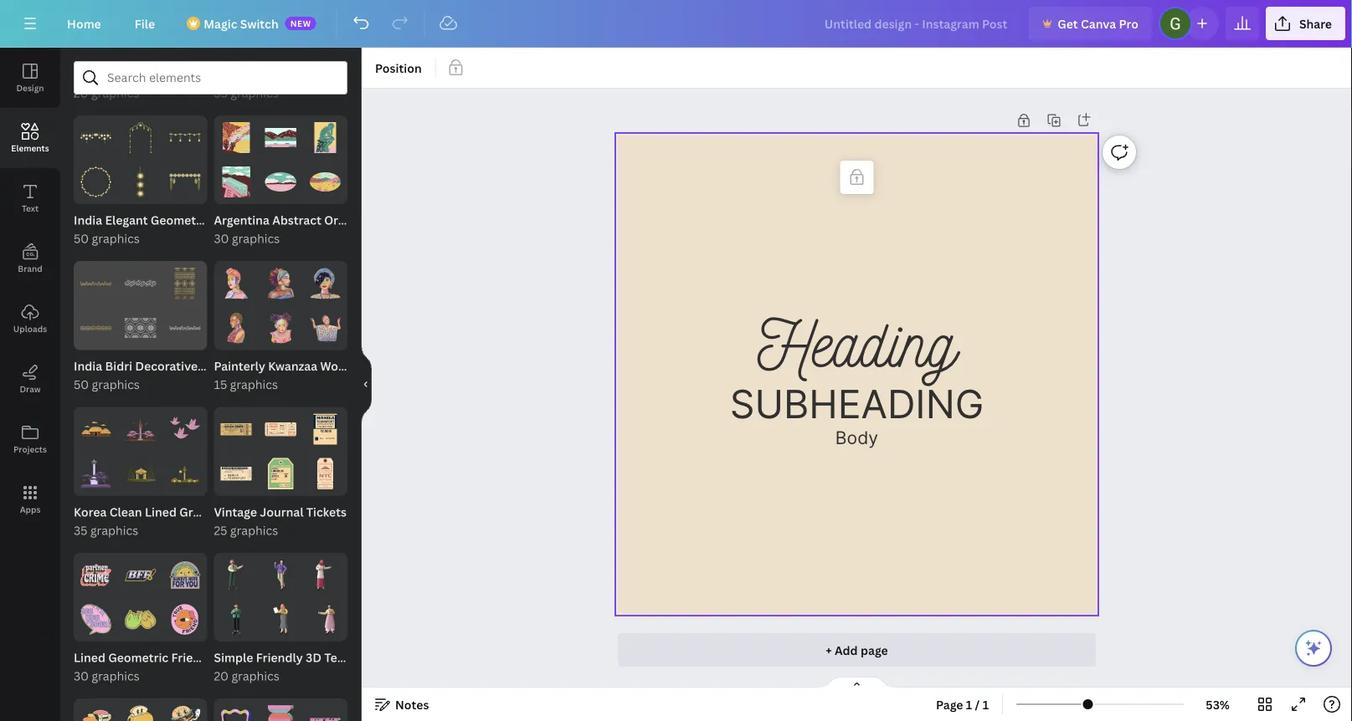 Task type: vqa. For each thing, say whether or not it's contained in the screenshot.
Journal on the left of the page
yes



Task type: describe. For each thing, give the bounding box(es) containing it.
&
[[279, 650, 287, 666]]

heading subheading body
[[730, 300, 984, 449]]

argentina abstract organic landmarks el pensador image
[[310, 122, 341, 153]]

clean lined n-seoul tower image
[[125, 414, 156, 445]]

30 inside argentina abstract organic landmarks 30 graphics
[[214, 231, 229, 247]]

20 graphics
[[74, 85, 139, 101]]

Design title text field
[[811, 7, 1023, 40]]

position
[[375, 60, 422, 76]]

heading
[[758, 300, 957, 381]]

notes button
[[368, 692, 436, 719]]

3d
[[306, 650, 322, 666]]

bidri decorative elements seamless pattern lineart clean gold texture image
[[169, 268, 201, 299]]

/
[[975, 697, 980, 713]]

clean lined daegu tower image
[[169, 459, 201, 490]]

0 vertical spatial 35
[[214, 85, 228, 101]]

badges
[[235, 650, 276, 666]]

1 1 from the left
[[966, 697, 972, 713]]

retro sushi set image
[[80, 706, 112, 722]]

get canva pro
[[1058, 15, 1139, 31]]

brand button
[[0, 229, 60, 289]]

elegant geometric shirui lily garland image
[[169, 122, 201, 153]]

elegant geometric calliandra image
[[125, 167, 156, 198]]

india bidri decorative elements button
[[74, 357, 254, 376]]

painterly kwanzaa afro image
[[265, 268, 296, 299]]

subheading
[[730, 381, 984, 428]]

painterly
[[214, 358, 265, 374]]

painterly kwanzaa woman with head wrap image
[[221, 268, 252, 299]]

clean lined juknokwon image
[[125, 459, 156, 490]]

dreamy escapism isometric divider image
[[310, 706, 341, 722]]

graphics inside painterly kwanzaa women portraits 15 graphics
[[230, 377, 278, 393]]

2 1 from the left
[[983, 697, 989, 713]]

korea
[[74, 504, 107, 520]]

0 horizontal spatial 20
[[74, 85, 88, 101]]

elegant geometric primula garland image
[[169, 167, 201, 198]]

painterly kwanzaa toddler image
[[265, 313, 296, 344]]

vintage journal ticket boarding pass plane image
[[265, 414, 296, 445]]

stickers
[[290, 650, 335, 666]]

simple friend 3d male teacher with object 04 image
[[221, 560, 252, 591]]

portraits
[[366, 358, 416, 374]]

dreamy escapism isometric border image
[[265, 706, 296, 722]]

1 50 from the top
[[74, 231, 89, 247]]

2 bidri decorative elements border gold texture image from the top
[[80, 313, 112, 344]]

15
[[214, 377, 227, 393]]

painterly kwanzaa dancing woman image
[[310, 313, 341, 344]]

see you soon greeting lined geometric friendship badges & stickers image
[[80, 605, 112, 636]]

argentina abstract organic landmarks salar image
[[265, 167, 296, 198]]

elements button
[[0, 108, 60, 168]]

clean lined birds accent image
[[169, 414, 201, 445]]

kwanzaa
[[268, 358, 317, 374]]

argentina abstract organic landmarks atacama desert image
[[310, 167, 341, 198]]

design
[[16, 82, 44, 93]]

50 inside the india bidri decorative elements 50 graphics
[[74, 377, 89, 393]]

tickets
[[306, 504, 347, 520]]

page
[[936, 697, 963, 713]]

argentina abstract organic landmarks 30 graphics
[[214, 212, 434, 247]]

dreamy escapism isometric frame image
[[221, 706, 252, 722]]

elegant geometric cosmos garland image
[[80, 122, 112, 153]]

1 bidri decorative elements border gold texture image from the top
[[80, 268, 112, 299]]

get
[[1058, 15, 1078, 31]]

simple friend 3d female teacher with object 04 image
[[265, 605, 296, 636]]

elements inside the india bidri decorative elements 50 graphics
[[201, 358, 254, 374]]

retro hamburger illustration image
[[169, 706, 201, 722]]

decorative
[[135, 358, 198, 374]]

journal
[[260, 504, 304, 520]]

get canva pro button
[[1029, 7, 1152, 40]]

graphics inside simple friendly 3d teachers 20 graphics
[[232, 669, 280, 685]]

argentina abstract organic landmarks tren a las nubes image
[[221, 167, 252, 198]]

lined geometric friendship badges & stickers 30 graphics
[[74, 650, 335, 685]]

50 graphics
[[74, 231, 140, 247]]

Search elements search field
[[107, 62, 314, 94]]

simple friendly 3d teachers button
[[214, 649, 375, 668]]

destinations
[[232, 504, 305, 520]]

clean lined busan tower image
[[80, 459, 112, 490]]

lined inside korea clean lined gradient destinations 35 graphics
[[145, 504, 177, 520]]

graphics inside the vintage journal tickets 25 graphics
[[230, 523, 278, 539]]

simple
[[214, 650, 253, 666]]

brand
[[18, 263, 42, 274]]

lined geometric friendship badges & stickers button
[[74, 649, 335, 668]]

pinky promise hand sign lined geometric friendship badges & stickers image
[[125, 605, 156, 636]]

position button
[[368, 54, 429, 81]]

argentina abstract organic landmarks button
[[214, 211, 434, 230]]

graphics up elegant geometric cosmos garland image
[[91, 85, 139, 101]]

women
[[320, 358, 363, 374]]

simple friendly 3d teachers 20 graphics
[[214, 650, 375, 685]]

+ add page
[[826, 643, 888, 659]]

projects button
[[0, 409, 60, 470]]

share
[[1300, 15, 1332, 31]]

geometric
[[108, 650, 168, 666]]

apps button
[[0, 470, 60, 530]]

lined inside the lined geometric friendship badges & stickers 30 graphics
[[74, 650, 106, 666]]



Task type: locate. For each thing, give the bounding box(es) containing it.
bidri
[[105, 358, 132, 374]]

korea clean lined gradient destinations 35 graphics
[[74, 504, 305, 539]]

2 50 from the top
[[74, 377, 89, 393]]

partner in crime besties slogan lined geometric friendship badges & stickers image
[[80, 560, 112, 591]]

argentina abstract organic landmarks cerro siete colores image
[[221, 122, 252, 153]]

bidri decorative elements border gold texture image down 50 graphics
[[80, 268, 112, 299]]

0 horizontal spatial 35
[[74, 523, 87, 539]]

graphics down destinations
[[230, 523, 278, 539]]

vintage journal ticket band ticket image
[[221, 414, 252, 445]]

painterly kwanzaa women portraits button
[[214, 357, 416, 376]]

clean lined naganeupseong folk village image
[[80, 414, 112, 445]]

text button
[[0, 168, 60, 229]]

1 horizontal spatial 35
[[214, 85, 228, 101]]

canva
[[1081, 15, 1116, 31]]

20 down simple
[[214, 669, 229, 685]]

india
[[74, 358, 102, 374]]

vintage
[[214, 504, 257, 520]]

design button
[[0, 48, 60, 108]]

30 up retro sushi set image
[[74, 669, 89, 685]]

0 vertical spatial bidri decorative elements border gold texture image
[[80, 268, 112, 299]]

lined down see you soon greeting lined geometric friendship badges & stickers "icon"
[[74, 650, 106, 666]]

1 vertical spatial 30
[[74, 669, 89, 685]]

sunny always here for you card lined geometric friendship badges & stickers image
[[169, 560, 201, 591]]

1 horizontal spatial 20
[[214, 669, 229, 685]]

1 vertical spatial bidri decorative elements border gold texture image
[[80, 313, 112, 344]]

canva assistant image
[[1304, 639, 1324, 659]]

abstract
[[272, 212, 321, 228]]

vintage journal ticket luggage tag image
[[265, 459, 296, 490], [310, 459, 341, 490]]

1 vintage journal ticket luggage tag image from the left
[[265, 459, 296, 490]]

0 vertical spatial 20
[[74, 85, 88, 101]]

korea clean lined gradient destinations button
[[74, 503, 305, 522]]

vintage journal ticket bus ticket image
[[310, 414, 341, 445]]

text
[[22, 203, 39, 214]]

teachers
[[324, 650, 375, 666]]

lined right clean
[[145, 504, 177, 520]]

graphics
[[91, 85, 139, 101], [231, 85, 279, 101], [92, 231, 140, 247], [232, 231, 280, 247], [92, 377, 140, 393], [230, 377, 278, 393], [90, 523, 138, 539], [230, 523, 278, 539], [92, 669, 140, 685], [232, 669, 280, 685]]

graphics down geometric
[[92, 669, 140, 685]]

0 horizontal spatial vintage journal ticket luggage tag image
[[265, 459, 296, 490]]

bidri decorative elements border gold texture image up india at left
[[80, 313, 112, 344]]

friendly
[[256, 650, 303, 666]]

page 1 / 1
[[936, 697, 989, 713]]

magic
[[204, 15, 237, 31]]

draw button
[[0, 349, 60, 409]]

1 horizontal spatial 1
[[983, 697, 989, 713]]

organic
[[324, 212, 368, 228]]

graphics inside the india bidri decorative elements 50 graphics
[[92, 377, 140, 393]]

1 vertical spatial 35
[[74, 523, 87, 539]]

switch
[[240, 15, 279, 31]]

lined
[[145, 504, 177, 520], [74, 650, 106, 666]]

simple friend 3d female teacher without object 02 image
[[265, 560, 296, 591]]

0 vertical spatial elements
[[11, 142, 49, 154]]

graphics down bidri
[[92, 377, 140, 393]]

+
[[826, 643, 832, 659]]

notes
[[395, 697, 429, 713]]

35
[[214, 85, 228, 101], [74, 523, 87, 539]]

+ add page button
[[618, 634, 1096, 667]]

0 horizontal spatial 1
[[966, 697, 972, 713]]

1
[[966, 697, 972, 713], [983, 697, 989, 713]]

graphics down painterly
[[230, 377, 278, 393]]

graphics down argentina
[[232, 231, 280, 247]]

projects
[[13, 444, 47, 455]]

simple friend 3d female teacher with object 05 image
[[310, 605, 341, 636]]

elements up the text 'button'
[[11, 142, 49, 154]]

pro
[[1119, 15, 1139, 31]]

0 vertical spatial lined
[[145, 504, 177, 520]]

file
[[135, 15, 155, 31]]

1 left "/"
[[966, 697, 972, 713]]

home
[[67, 15, 101, 31]]

painterly kwanzaa women portraits 15 graphics
[[214, 358, 416, 393]]

elements
[[11, 142, 49, 154], [201, 358, 254, 374]]

35 up argentina abstract organic landmarks cerro siete colores icon
[[214, 85, 228, 101]]

simple friend 3d male teacher without object 05 image
[[221, 605, 252, 636]]

0 horizontal spatial 30
[[74, 669, 89, 685]]

0 horizontal spatial lined
[[74, 650, 106, 666]]

elegant geometric verbena gate frame image
[[125, 122, 156, 153]]

retro bread in toaster image
[[125, 706, 156, 722]]

1 horizontal spatial lined
[[145, 504, 177, 520]]

painterly kwanzaa lady image
[[310, 268, 341, 299]]

argentina
[[214, 212, 270, 228]]

35 inside korea clean lined gradient destinations 35 graphics
[[74, 523, 87, 539]]

clean
[[109, 504, 142, 520]]

add
[[835, 643, 858, 659]]

vintage journal ticket luggage tag image up vintage journal tickets button
[[265, 459, 296, 490]]

argentina abstract organic landmarks patagonia image
[[265, 122, 296, 153]]

uploads button
[[0, 289, 60, 349]]

share button
[[1266, 7, 1346, 40]]

page
[[861, 643, 888, 659]]

draw
[[20, 384, 41, 395]]

20
[[74, 85, 88, 101], [214, 669, 229, 685]]

main menu bar
[[0, 0, 1352, 48]]

elegant geometric crossanda circular frame image
[[80, 167, 112, 198]]

25
[[214, 523, 227, 539]]

30 inside the lined geometric friendship badges & stickers 30 graphics
[[74, 669, 89, 685]]

1 horizontal spatial elements
[[201, 358, 254, 374]]

elements inside elements button
[[11, 142, 49, 154]]

vintage journal tickets button
[[214, 503, 348, 522]]

20 inside simple friendly 3d teachers 20 graphics
[[214, 669, 229, 685]]

hide image
[[361, 345, 372, 425]]

graphics up argentina abstract organic landmarks cerro siete colores icon
[[231, 85, 279, 101]]

graphics inside argentina abstract organic landmarks 30 graphics
[[232, 231, 280, 247]]

apps
[[20, 504, 41, 515]]

file button
[[121, 7, 168, 40]]

elements up 15
[[201, 358, 254, 374]]

35 graphics
[[214, 85, 279, 101]]

body
[[836, 428, 879, 449]]

vintage journal ticket train ticket image
[[221, 459, 252, 490]]

gradient
[[179, 504, 230, 520]]

0 vertical spatial 50
[[74, 231, 89, 247]]

side panel tab list
[[0, 48, 60, 530]]

graphics inside the lined geometric friendship badges & stickers 30 graphics
[[92, 669, 140, 685]]

1 vertical spatial 20
[[214, 669, 229, 685]]

graphics down elegant geometric crossanda circular frame image
[[92, 231, 140, 247]]

simple friend 3d female teacher with object 02 image
[[310, 560, 341, 591]]

landmarks
[[371, 212, 434, 228]]

50 down india at left
[[74, 377, 89, 393]]

50 right brand button
[[74, 231, 89, 247]]

graphics down badges
[[232, 669, 280, 685]]

magic switch
[[204, 15, 279, 31]]

new
[[290, 18, 311, 29]]

0 horizontal spatial elements
[[11, 142, 49, 154]]

graphics down clean
[[90, 523, 138, 539]]

show pages image
[[817, 677, 897, 690]]

home link
[[54, 7, 115, 40]]

friendship
[[171, 650, 232, 666]]

bff best friends forever! lined geometric friendship badges & stickers image
[[125, 560, 156, 591]]

india bidri decorative elements 50 graphics
[[74, 358, 254, 393]]

painterly kwanzaa woman with short hair image
[[221, 313, 252, 344]]

1 vertical spatial 50
[[74, 377, 89, 393]]

30 down argentina
[[214, 231, 229, 247]]

bidri decorative elements border gold texture image
[[80, 268, 112, 299], [80, 313, 112, 344]]

uploads
[[13, 323, 47, 335]]

1 horizontal spatial vintage journal ticket luggage tag image
[[310, 459, 341, 490]]

1 vertical spatial lined
[[74, 650, 106, 666]]

53% button
[[1191, 692, 1245, 719]]

1 vertical spatial elements
[[201, 358, 254, 374]]

53%
[[1206, 697, 1230, 713]]

35 down korea
[[74, 523, 87, 539]]

0 vertical spatial 30
[[214, 231, 229, 247]]

50
[[74, 231, 89, 247], [74, 377, 89, 393]]

2 vintage journal ticket luggage tag image from the left
[[310, 459, 341, 490]]

true friend pet dog lined geometric friendship badges & stickers image
[[169, 605, 201, 636]]

1 right "/"
[[983, 697, 989, 713]]

1 horizontal spatial 30
[[214, 231, 229, 247]]

vintage journal ticket luggage tag image up tickets
[[310, 459, 341, 490]]

vintage journal tickets 25 graphics
[[214, 504, 347, 539]]

30
[[214, 231, 229, 247], [74, 669, 89, 685]]

20 up elegant geometric cosmos garland image
[[74, 85, 88, 101]]

graphics inside korea clean lined gradient destinations 35 graphics
[[90, 523, 138, 539]]



